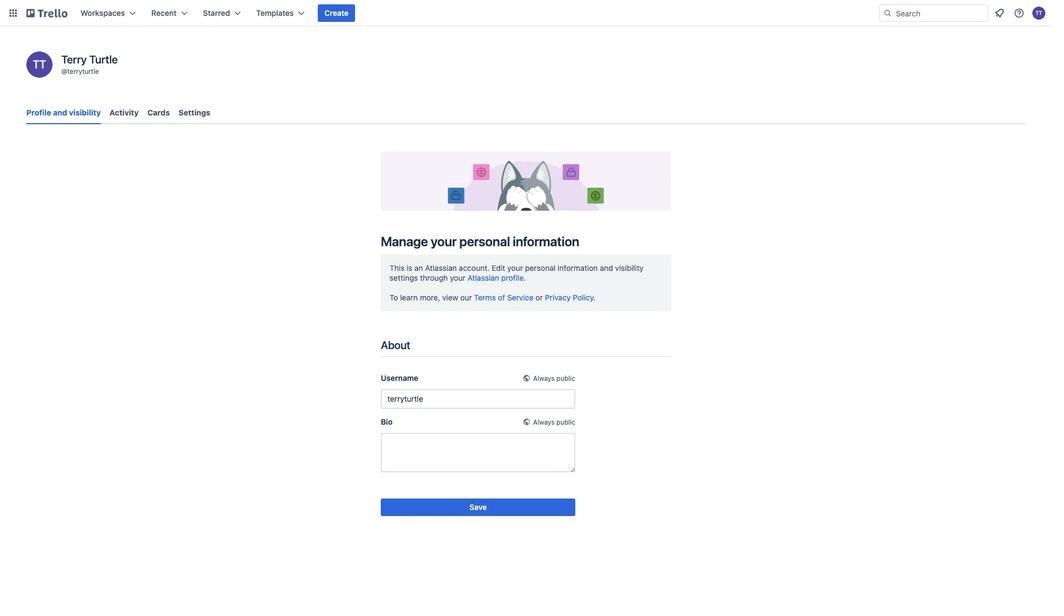 Task type: vqa. For each thing, say whether or not it's contained in the screenshot.
Social
no



Task type: describe. For each thing, give the bounding box(es) containing it.
0 vertical spatial and
[[53, 108, 67, 117]]

. to learn more, view our
[[390, 274, 526, 302]]

create
[[324, 8, 349, 18]]

starred
[[203, 8, 230, 18]]

to
[[390, 293, 398, 302]]

learn
[[400, 293, 418, 302]]

terry turtle (terryturtle) image
[[26, 52, 53, 78]]

an
[[414, 264, 423, 273]]

settings
[[179, 108, 210, 117]]

this
[[390, 264, 405, 273]]

about
[[381, 339, 410, 351]]

workspaces button
[[74, 4, 142, 22]]

create button
[[318, 4, 355, 22]]

search image
[[883, 9, 892, 18]]

service
[[507, 293, 533, 302]]

settings
[[390, 274, 418, 283]]

templates
[[256, 8, 294, 18]]

terms
[[474, 293, 496, 302]]

always public for bio
[[533, 419, 575, 426]]

. inside the . to learn more, view our
[[524, 274, 526, 283]]

settings link
[[179, 103, 210, 123]]

always for username
[[533, 375, 555, 382]]

edit
[[492, 264, 505, 273]]

public for bio
[[556, 419, 575, 426]]

visibility inside this is an atlassian account. edit your personal information and visibility settings through your
[[615, 264, 644, 273]]

view
[[442, 293, 458, 302]]

starred button
[[196, 4, 247, 22]]

recent
[[151, 8, 177, 18]]

policy
[[573, 293, 593, 302]]

terry turtle @ terryturtle
[[61, 53, 118, 75]]

privacy policy link
[[545, 293, 593, 302]]

templates button
[[250, 4, 311, 22]]

terms of service or privacy policy .
[[474, 293, 596, 302]]

bio
[[381, 418, 392, 427]]

activity link
[[110, 103, 139, 123]]

always for bio
[[533, 419, 555, 426]]

this is an atlassian account. edit your personal information and visibility settings through your
[[390, 264, 644, 283]]

username
[[381, 374, 418, 383]]

through
[[420, 274, 448, 283]]

manage your personal information
[[381, 234, 579, 249]]

back to home image
[[26, 4, 67, 22]]

0 horizontal spatial personal
[[459, 234, 510, 249]]

0 vertical spatial visibility
[[69, 108, 101, 117]]



Task type: locate. For each thing, give the bounding box(es) containing it.
2 vertical spatial your
[[450, 274, 465, 283]]

profile and visibility
[[26, 108, 101, 117]]

your up profile
[[507, 264, 523, 273]]

1 always from the top
[[533, 375, 555, 382]]

@
[[61, 67, 67, 75]]

1 horizontal spatial personal
[[525, 264, 555, 273]]

1 vertical spatial always
[[533, 419, 555, 426]]

0 notifications image
[[993, 7, 1006, 20]]

atlassian inside this is an atlassian account. edit your personal information and visibility settings through your
[[425, 264, 457, 273]]

1 horizontal spatial atlassian
[[468, 274, 499, 283]]

always public
[[533, 375, 575, 382], [533, 419, 575, 426]]

1 vertical spatial visibility
[[615, 264, 644, 273]]

account.
[[459, 264, 490, 273]]

0 vertical spatial personal
[[459, 234, 510, 249]]

2 always from the top
[[533, 419, 555, 426]]

profile and visibility link
[[26, 103, 101, 124]]

our
[[460, 293, 472, 302]]

or
[[536, 293, 543, 302]]

0 vertical spatial information
[[513, 234, 579, 249]]

save
[[469, 503, 487, 512]]

cards link
[[147, 103, 170, 123]]

workspaces
[[81, 8, 125, 18]]

profile
[[501, 274, 524, 283]]

of
[[498, 293, 505, 302]]

manage
[[381, 234, 428, 249]]

atlassian
[[425, 264, 457, 273], [468, 274, 499, 283]]

. up service
[[524, 274, 526, 283]]

1 vertical spatial personal
[[525, 264, 555, 273]]

1 horizontal spatial visibility
[[615, 264, 644, 273]]

terryturtle
[[67, 67, 99, 75]]

0 vertical spatial always public
[[533, 375, 575, 382]]

1 vertical spatial atlassian
[[468, 274, 499, 283]]

personal inside this is an atlassian account. edit your personal information and visibility settings through your
[[525, 264, 555, 273]]

0 horizontal spatial visibility
[[69, 108, 101, 117]]

0 horizontal spatial atlassian
[[425, 264, 457, 273]]

personal up or
[[525, 264, 555, 273]]

visibility
[[69, 108, 101, 117], [615, 264, 644, 273]]

privacy
[[545, 293, 571, 302]]

profile
[[26, 108, 51, 117]]

open information menu image
[[1014, 8, 1025, 19]]

turtle
[[89, 53, 118, 65]]

and inside this is an atlassian account. edit your personal information and visibility settings through your
[[600, 264, 613, 273]]

0 vertical spatial always
[[533, 375, 555, 382]]

your down the account.
[[450, 274, 465, 283]]

1 vertical spatial your
[[507, 264, 523, 273]]

always public for username
[[533, 375, 575, 382]]

public
[[556, 375, 575, 382], [556, 419, 575, 426]]

information up this is an atlassian account. edit your personal information and visibility settings through your
[[513, 234, 579, 249]]

Bio text field
[[381, 433, 575, 473]]

is
[[407, 264, 412, 273]]

0 vertical spatial atlassian
[[425, 264, 457, 273]]

. right privacy
[[593, 293, 596, 302]]

1 vertical spatial .
[[593, 293, 596, 302]]

and
[[53, 108, 67, 117], [600, 264, 613, 273]]

0 horizontal spatial .
[[524, 274, 526, 283]]

atlassian down the account.
[[468, 274, 499, 283]]

1 always public from the top
[[533, 375, 575, 382]]

your
[[431, 234, 457, 249], [507, 264, 523, 273], [450, 274, 465, 283]]

2 public from the top
[[556, 419, 575, 426]]

activity
[[110, 108, 139, 117]]

recent button
[[145, 4, 194, 22]]

atlassian up through
[[425, 264, 457, 273]]

atlassian profile
[[468, 274, 524, 283]]

0 horizontal spatial and
[[53, 108, 67, 117]]

0 vertical spatial your
[[431, 234, 457, 249]]

1 vertical spatial always public
[[533, 419, 575, 426]]

terry turtle (terryturtle) image
[[1032, 7, 1045, 20]]

personal
[[459, 234, 510, 249], [525, 264, 555, 273]]

save button
[[381, 499, 575, 517]]

public for username
[[556, 375, 575, 382]]

1 horizontal spatial and
[[600, 264, 613, 273]]

1 horizontal spatial .
[[593, 293, 596, 302]]

1 public from the top
[[556, 375, 575, 382]]

0 vertical spatial .
[[524, 274, 526, 283]]

cards
[[147, 108, 170, 117]]

atlassian profile link
[[468, 274, 524, 283]]

information up policy
[[558, 264, 598, 273]]

1 vertical spatial and
[[600, 264, 613, 273]]

primary element
[[0, 0, 1052, 26]]

personal up the account.
[[459, 234, 510, 249]]

information
[[513, 234, 579, 249], [558, 264, 598, 273]]

terms of service link
[[474, 293, 533, 302]]

your up through
[[431, 234, 457, 249]]

2 always public from the top
[[533, 419, 575, 426]]

information inside this is an atlassian account. edit your personal information and visibility settings through your
[[558, 264, 598, 273]]

terry
[[61, 53, 87, 65]]

Username text field
[[381, 389, 575, 409]]

always
[[533, 375, 555, 382], [533, 419, 555, 426]]

.
[[524, 274, 526, 283], [593, 293, 596, 302]]

more,
[[420, 293, 440, 302]]

Search field
[[892, 5, 988, 21]]

0 vertical spatial public
[[556, 375, 575, 382]]

1 vertical spatial public
[[556, 419, 575, 426]]

1 vertical spatial information
[[558, 264, 598, 273]]



